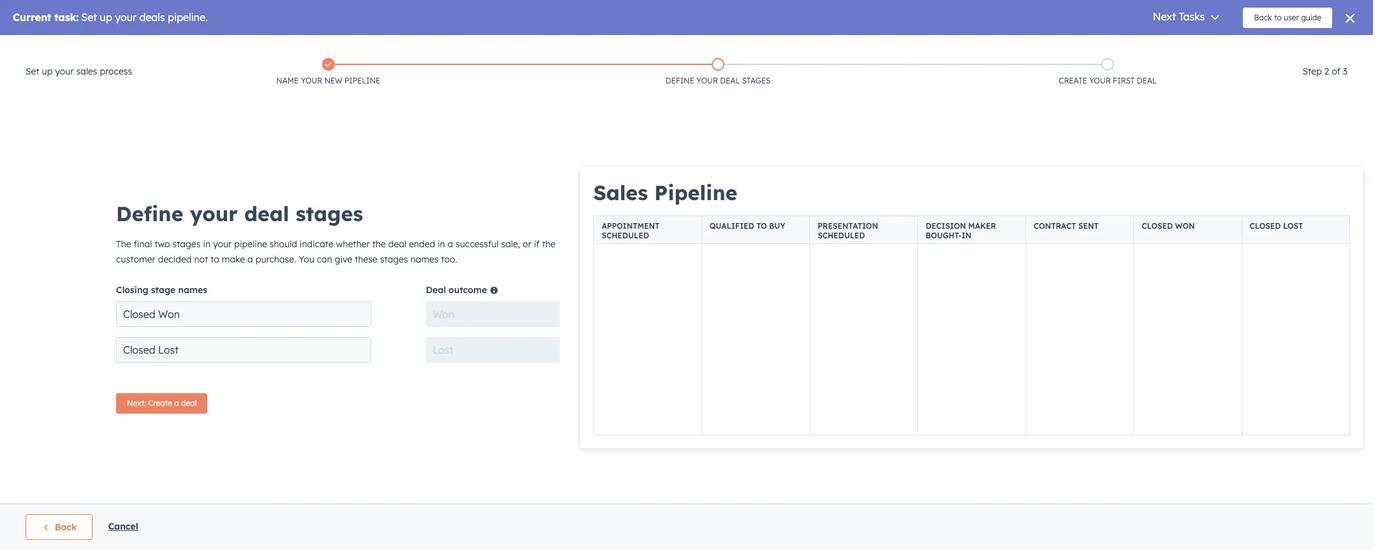 Task type: vqa. For each thing, say whether or not it's contained in the screenshot.
the "customer"
yes



Task type: describe. For each thing, give the bounding box(es) containing it.
two
[[155, 239, 170, 250]]

presentation
[[818, 221, 879, 231]]

sale,
[[501, 239, 520, 250]]

in
[[962, 231, 972, 240]]

1 the from the left
[[372, 239, 386, 250]]

next:
[[127, 399, 146, 408]]

0 completed list item
[[134, 56, 523, 89]]

1 list item
[[523, 56, 913, 89]]

name your new pipeline
[[276, 76, 380, 85]]

customer
[[116, 254, 156, 265]]

buy
[[770, 221, 786, 231]]

0 vertical spatial a
[[448, 239, 453, 250]]

qualified
[[710, 221, 755, 231]]

Search HubSpot search field
[[1194, 62, 1351, 84]]

final
[[134, 239, 152, 250]]

can
[[317, 254, 332, 265]]

set up your sales process
[[26, 66, 132, 77]]

search button
[[1340, 62, 1362, 84]]

or
[[523, 239, 532, 250]]

upgrade
[[1136, 41, 1171, 51]]

scheduled for presentation scheduled
[[818, 231, 865, 240]]

hubspot link
[[15, 38, 48, 53]]

purchase.
[[256, 254, 296, 265]]

upgrade image
[[1122, 41, 1134, 52]]

successful
[[456, 239, 499, 250]]

menu containing music
[[1121, 35, 1358, 56]]

marketplaces button
[[1197, 35, 1224, 56]]

create inside 2 list item
[[1059, 76, 1088, 85]]

your inside '1' list item
[[697, 76, 718, 85]]

indicate
[[300, 239, 334, 250]]

pipeline inside 0 completed list item
[[345, 76, 380, 85]]

cancel
[[108, 521, 138, 533]]

the
[[116, 239, 131, 250]]

appointment scheduled
[[602, 221, 660, 240]]

closed lost
[[1250, 221, 1304, 231]]

deal inside the final two stages in your pipeline should indicate whether the deal ended in a successful sale, or if the customer decided not to make a purchase. you can give these stages names too.
[[388, 239, 407, 250]]

music button
[[1294, 35, 1357, 56]]

appointment
[[602, 221, 660, 231]]

0 horizontal spatial names
[[178, 285, 207, 296]]

won
[[1176, 221, 1195, 231]]

1 in from the left
[[203, 239, 211, 250]]

bought-
[[926, 231, 962, 240]]

pipeline inside the final two stages in your pipeline should indicate whether the deal ended in a successful sale, or if the customer decided not to make a purchase. you can give these stages names too.
[[234, 239, 267, 250]]

next: create a deal
[[127, 399, 197, 408]]

deal outcome
[[426, 285, 487, 296]]

settings image
[[1253, 41, 1265, 52]]

pipeline
[[655, 180, 738, 205]]

if
[[534, 239, 540, 250]]

deal inside '1' list item
[[720, 76, 740, 85]]

next: create a deal button
[[116, 394, 208, 414]]

your inside the final two stages in your pipeline should indicate whether the deal ended in a successful sale, or if the customer decided not to make a purchase. you can give these stages names too.
[[213, 239, 232, 250]]

1 vertical spatial a
[[248, 254, 253, 265]]

first
[[1113, 76, 1135, 85]]



Task type: locate. For each thing, give the bounding box(es) containing it.
scheduled inside appointment scheduled
[[602, 231, 649, 240]]

create
[[1059, 76, 1088, 85], [148, 399, 172, 408]]

cancel button
[[108, 521, 138, 533]]

2 menu item from the left
[[1268, 35, 1293, 56]]

0 vertical spatial names
[[411, 254, 439, 265]]

closed for closed won
[[1142, 221, 1173, 231]]

pipeline
[[345, 76, 380, 85], [234, 239, 267, 250]]

1 horizontal spatial the
[[542, 239, 556, 250]]

scheduled for appointment scheduled
[[602, 231, 649, 240]]

0 vertical spatial create
[[1059, 76, 1088, 85]]

list containing name your new pipeline
[[134, 56, 1303, 89]]

None text field
[[116, 302, 371, 327], [426, 302, 560, 327], [426, 338, 560, 363], [116, 302, 371, 327], [426, 302, 560, 327], [426, 338, 560, 363]]

0 horizontal spatial menu item
[[1172, 35, 1196, 56]]

help button
[[1227, 35, 1249, 56]]

2 the from the left
[[542, 239, 556, 250]]

closed won
[[1142, 221, 1195, 231]]

new
[[325, 76, 342, 85]]

stage
[[151, 285, 176, 296]]

pipeline up make
[[234, 239, 267, 250]]

lost
[[1284, 221, 1304, 231]]

2 vertical spatial a
[[174, 399, 179, 408]]

your inside 0 completed list item
[[301, 76, 322, 85]]

1 horizontal spatial a
[[248, 254, 253, 265]]

dialog containing sales pipeline
[[0, 35, 1374, 551]]

names right the stage
[[178, 285, 207, 296]]

stages inside '1' list item
[[742, 76, 771, 85]]

define inside '1' list item
[[666, 76, 695, 85]]

the up these
[[372, 239, 386, 250]]

closed for closed lost
[[1250, 221, 1281, 231]]

stages
[[742, 76, 771, 85], [296, 201, 363, 226], [173, 239, 201, 250], [380, 254, 408, 265]]

0 horizontal spatial in
[[203, 239, 211, 250]]

names inside the final two stages in your pipeline should indicate whether the deal ended in a successful sale, or if the customer decided not to make a purchase. you can give these stages names too.
[[411, 254, 439, 265]]

1 vertical spatial names
[[178, 285, 207, 296]]

of
[[1332, 66, 1341, 77]]

create right next:
[[148, 399, 172, 408]]

3
[[1343, 66, 1348, 77]]

music
[[1316, 40, 1338, 50]]

1 vertical spatial pipeline
[[234, 239, 267, 250]]

1 horizontal spatial pipeline
[[345, 76, 380, 85]]

closing
[[116, 285, 148, 296]]

None text field
[[116, 338, 371, 363]]

define your deal stages inside '1' list item
[[666, 76, 771, 85]]

pipeline right new
[[345, 76, 380, 85]]

dialog
[[0, 35, 1374, 551]]

give
[[335, 254, 352, 265]]

0 horizontal spatial the
[[372, 239, 386, 250]]

closed left won
[[1142, 221, 1173, 231]]

0 horizontal spatial a
[[174, 399, 179, 408]]

decision maker bought-in
[[926, 221, 996, 240]]

1 horizontal spatial menu item
[[1268, 35, 1293, 56]]

these
[[355, 254, 378, 265]]

decided
[[158, 254, 192, 265]]

1 horizontal spatial define your deal stages
[[666, 76, 771, 85]]

a up too.
[[448, 239, 453, 250]]

1 vertical spatial create
[[148, 399, 172, 408]]

the
[[372, 239, 386, 250], [542, 239, 556, 250]]

contract sent
[[1034, 221, 1099, 231]]

define your deal stages
[[666, 76, 771, 85], [116, 201, 363, 226]]

0 horizontal spatial define your deal stages
[[116, 201, 363, 226]]

menu
[[1121, 35, 1358, 56]]

0 vertical spatial pipeline
[[345, 76, 380, 85]]

step 2 of 3
[[1303, 66, 1348, 77]]

0 horizontal spatial create
[[148, 399, 172, 408]]

1 vertical spatial define
[[116, 201, 183, 226]]

outcome
[[449, 285, 487, 296]]

should
[[270, 239, 297, 250]]

process
[[100, 66, 132, 77]]

1 horizontal spatial in
[[438, 239, 445, 250]]

0 vertical spatial define your deal stages
[[666, 76, 771, 85]]

1 vertical spatial define your deal stages
[[116, 201, 363, 226]]

1 scheduled from the left
[[602, 231, 649, 240]]

create your first deal
[[1059, 76, 1157, 85]]

menu item
[[1172, 35, 1196, 56], [1268, 35, 1293, 56]]

0 horizontal spatial closed
[[1142, 221, 1173, 231]]

presentation scheduled
[[818, 221, 879, 240]]

greg robinson image
[[1301, 40, 1313, 51]]

hubspot image
[[23, 38, 38, 53]]

contract
[[1034, 221, 1077, 231]]

your inside 2 list item
[[1090, 76, 1111, 85]]

help image
[[1232, 41, 1243, 52]]

0 vertical spatial define
[[666, 76, 695, 85]]

a
[[448, 239, 453, 250], [248, 254, 253, 265], [174, 399, 179, 408]]

names down ended
[[411, 254, 439, 265]]

in up not
[[203, 239, 211, 250]]

to
[[757, 221, 767, 231]]

2 closed from the left
[[1250, 221, 1281, 231]]

closed
[[1142, 221, 1173, 231], [1250, 221, 1281, 231]]

0 horizontal spatial define
[[116, 201, 183, 226]]

sales pipeline
[[594, 180, 738, 205]]

back
[[55, 522, 77, 533]]

1 horizontal spatial define
[[666, 76, 695, 85]]

not
[[194, 254, 208, 265]]

up
[[42, 66, 53, 77]]

scheduled inside presentation scheduled
[[818, 231, 865, 240]]

in
[[203, 239, 211, 250], [438, 239, 445, 250]]

whether
[[336, 239, 370, 250]]

name
[[276, 76, 299, 85]]

step
[[1303, 66, 1322, 77]]

in up too.
[[438, 239, 445, 250]]

1 menu item from the left
[[1172, 35, 1196, 56]]

2 list item
[[913, 56, 1303, 89]]

list
[[134, 56, 1303, 89]]

1 horizontal spatial closed
[[1250, 221, 1281, 231]]

create left first
[[1059, 76, 1088, 85]]

a inside next: create a deal button
[[174, 399, 179, 408]]

deal inside 2 list item
[[1137, 76, 1157, 85]]

you
[[299, 254, 314, 265]]

menu item right settings link
[[1268, 35, 1293, 56]]

closing stage names
[[116, 285, 207, 296]]

set
[[26, 66, 39, 77]]

0 horizontal spatial scheduled
[[602, 231, 649, 240]]

names
[[411, 254, 439, 265], [178, 285, 207, 296]]

deal
[[720, 76, 740, 85], [1137, 76, 1157, 85], [244, 201, 289, 226], [388, 239, 407, 250], [181, 399, 197, 408]]

your
[[55, 66, 74, 77], [301, 76, 322, 85], [697, 76, 718, 85], [1090, 76, 1111, 85], [190, 201, 238, 226], [213, 239, 232, 250]]

2 horizontal spatial a
[[448, 239, 453, 250]]

too.
[[441, 254, 457, 265]]

create inside button
[[148, 399, 172, 408]]

a right next:
[[174, 399, 179, 408]]

1 horizontal spatial names
[[411, 254, 439, 265]]

decision
[[926, 221, 967, 231]]

2
[[1325, 66, 1330, 77]]

deal
[[426, 285, 446, 296]]

the final two stages in your pipeline should indicate whether the deal ended in a successful sale, or if the customer decided not to make a purchase. you can give these stages names too.
[[116, 239, 556, 265]]

settings link
[[1251, 39, 1267, 52]]

a right make
[[248, 254, 253, 265]]

sales
[[594, 180, 648, 205]]

2 in from the left
[[438, 239, 445, 250]]

qualified to buy
[[710, 221, 786, 231]]

search image
[[1347, 68, 1356, 77]]

sent
[[1079, 221, 1099, 231]]

2 scheduled from the left
[[818, 231, 865, 240]]

define
[[666, 76, 695, 85], [116, 201, 183, 226]]

back button
[[26, 515, 93, 540]]

ended
[[409, 239, 435, 250]]

make
[[222, 254, 245, 265]]

maker
[[969, 221, 996, 231]]

0 horizontal spatial pipeline
[[234, 239, 267, 250]]

1 horizontal spatial scheduled
[[818, 231, 865, 240]]

scheduled
[[602, 231, 649, 240], [818, 231, 865, 240]]

deal inside button
[[181, 399, 197, 408]]

closed left lost
[[1250, 221, 1281, 231]]

to
[[211, 254, 219, 265]]

sales
[[76, 66, 97, 77]]

the right the if
[[542, 239, 556, 250]]

1 closed from the left
[[1142, 221, 1173, 231]]

menu item left 'marketplaces' popup button
[[1172, 35, 1196, 56]]

1 horizontal spatial create
[[1059, 76, 1088, 85]]

marketplaces image
[[1205, 41, 1217, 52]]



